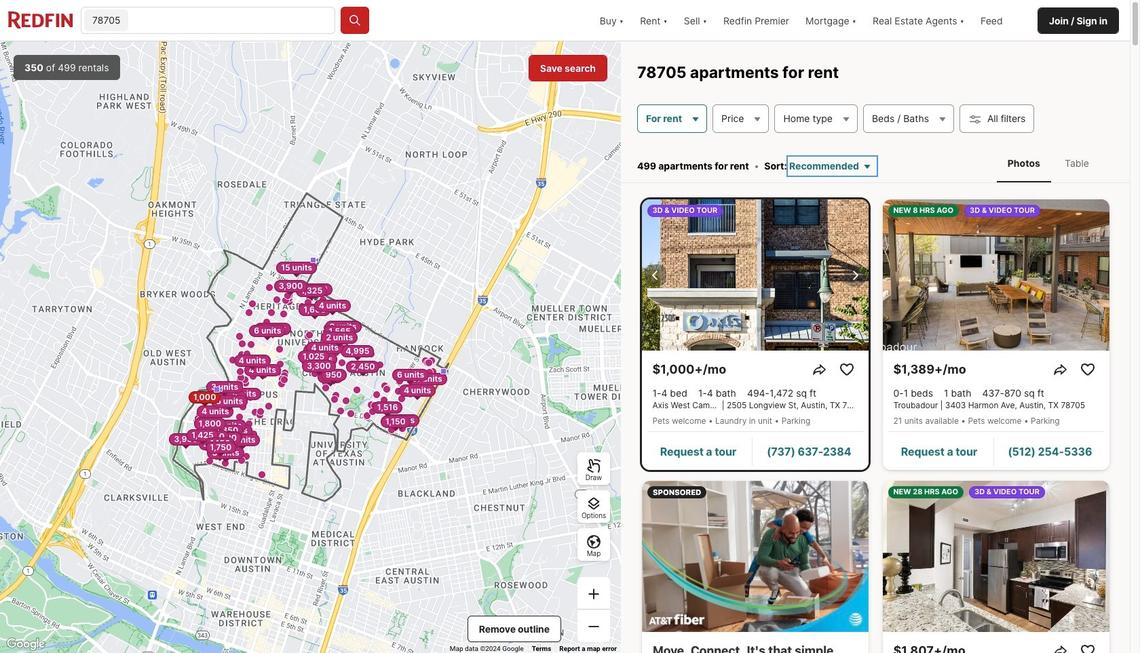Task type: vqa. For each thing, say whether or not it's contained in the screenshot.
'Select a min and max value' element
no



Task type: locate. For each thing, give the bounding box(es) containing it.
share home image for 2nd add home to favorites checkbox from the left
[[1053, 362, 1069, 378]]

1 horizontal spatial add home to favorites checkbox
[[1077, 359, 1099, 381]]

add home to favorites image
[[839, 362, 855, 378]]

0 vertical spatial share home image
[[1053, 362, 1069, 378]]

1 add home to favorites image from the top
[[1080, 362, 1096, 378]]

None search field
[[131, 7, 335, 35]]

1 vertical spatial share home image
[[1053, 644, 1069, 654]]

ad element
[[642, 482, 869, 654]]

advertisement image
[[635, 476, 876, 654]]

0 horizontal spatial add home to favorites checkbox
[[836, 359, 858, 381]]

next image
[[847, 267, 863, 284]]

map region
[[0, 41, 621, 654]]

tab list
[[984, 144, 1114, 183]]

1 share home image from the top
[[1053, 362, 1069, 378]]

share home image
[[812, 362, 828, 378]]

Add home to favorites checkbox
[[836, 359, 858, 381], [1077, 359, 1099, 381]]

2 add home to favorites image from the top
[[1080, 644, 1096, 654]]

google image
[[3, 636, 48, 654]]

2 share home image from the top
[[1053, 644, 1069, 654]]

share home image
[[1053, 362, 1069, 378], [1053, 644, 1069, 654]]

add home to favorites image for add home to favorites option
[[1080, 644, 1096, 654]]

add home to favorites image
[[1080, 362, 1096, 378], [1080, 644, 1096, 654]]

add home to favorites image inside checkbox
[[1080, 362, 1096, 378]]

add home to favorites image inside option
[[1080, 644, 1096, 654]]

1 vertical spatial add home to favorites image
[[1080, 644, 1096, 654]]

add home to favorites image for 2nd add home to favorites checkbox from the left
[[1080, 362, 1096, 378]]

2 add home to favorites checkbox from the left
[[1077, 359, 1099, 381]]

0 vertical spatial add home to favorites image
[[1080, 362, 1096, 378]]



Task type: describe. For each thing, give the bounding box(es) containing it.
Add home to favorites checkbox
[[1077, 641, 1099, 654]]

toggle search results photos view tab
[[997, 147, 1052, 180]]

toggle search results table view tab
[[1055, 147, 1101, 180]]

submit search image
[[348, 14, 362, 27]]

1 add home to favorites checkbox from the left
[[836, 359, 858, 381]]

share home image for add home to favorites option
[[1053, 644, 1069, 654]]

previous image
[[647, 267, 664, 284]]



